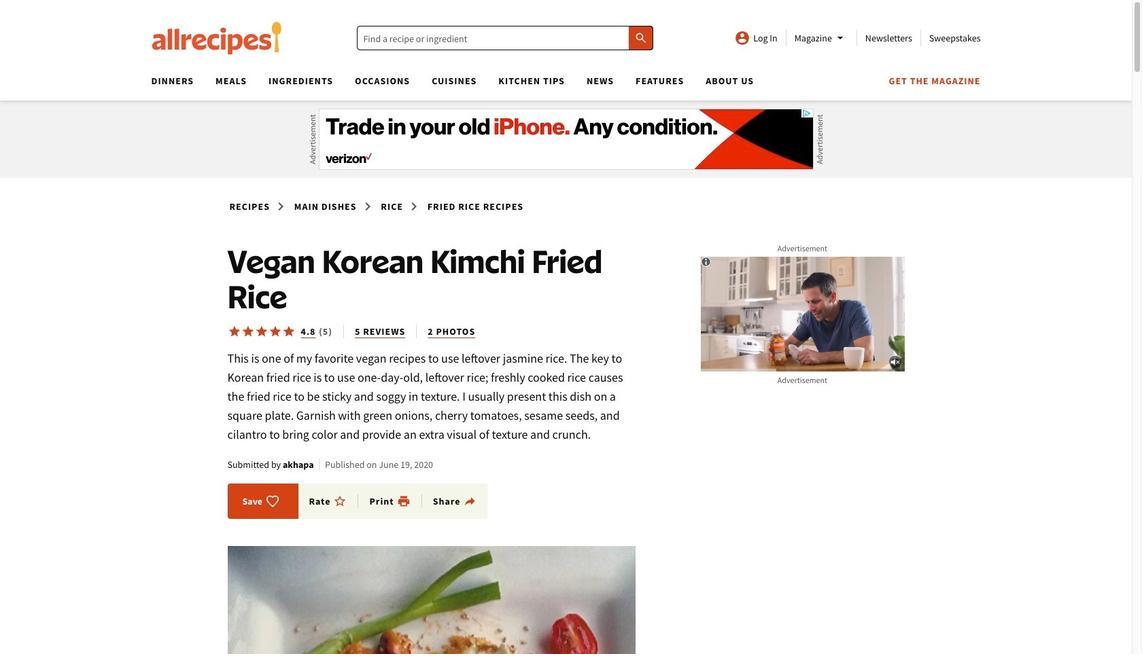 Task type: vqa. For each thing, say whether or not it's contained in the screenshot.
"Up"
no



Task type: locate. For each thing, give the bounding box(es) containing it.
star image
[[227, 325, 241, 339], [255, 325, 268, 339]]

None search field
[[357, 26, 654, 50]]

advertisement element
[[318, 109, 813, 170]]

0 horizontal spatial star image
[[227, 325, 241, 339]]

account image
[[734, 30, 751, 46]]

1 horizontal spatial star image
[[255, 325, 268, 339]]

star image
[[241, 325, 255, 339], [268, 325, 282, 339], [282, 325, 295, 339]]

click to search image
[[634, 31, 648, 45]]

2 star image from the left
[[268, 325, 282, 339]]

banner
[[0, 0, 1132, 655]]

favorite image
[[266, 495, 279, 509]]

1 horizontal spatial chevron_right image
[[359, 198, 376, 215]]

1 star image from the left
[[241, 325, 255, 339]]

visit allrecipes' homepage image
[[151, 22, 282, 54]]

chevron_right image
[[273, 198, 289, 215], [359, 198, 376, 215], [406, 198, 422, 215]]

1 star image from the left
[[227, 325, 241, 339]]

0 horizontal spatial chevron_right image
[[273, 198, 289, 215]]

print this article. image
[[397, 495, 410, 509]]

2 horizontal spatial chevron_right image
[[406, 198, 422, 215]]



Task type: describe. For each thing, give the bounding box(es) containing it.
Find a recipe or ingredient text field
[[357, 26, 654, 50]]

2 chevron_right image from the left
[[359, 198, 376, 215]]

3 star image from the left
[[282, 325, 295, 339]]

share image
[[463, 495, 477, 509]]

recipe social share star empty image
[[333, 495, 347, 509]]

caret_down image
[[832, 30, 848, 46]]

3 chevron_right image from the left
[[406, 198, 422, 215]]

2 star image from the left
[[255, 325, 268, 339]]

1 chevron_right image from the left
[[273, 198, 289, 215]]

header navigation
[[140, 71, 981, 101]]



